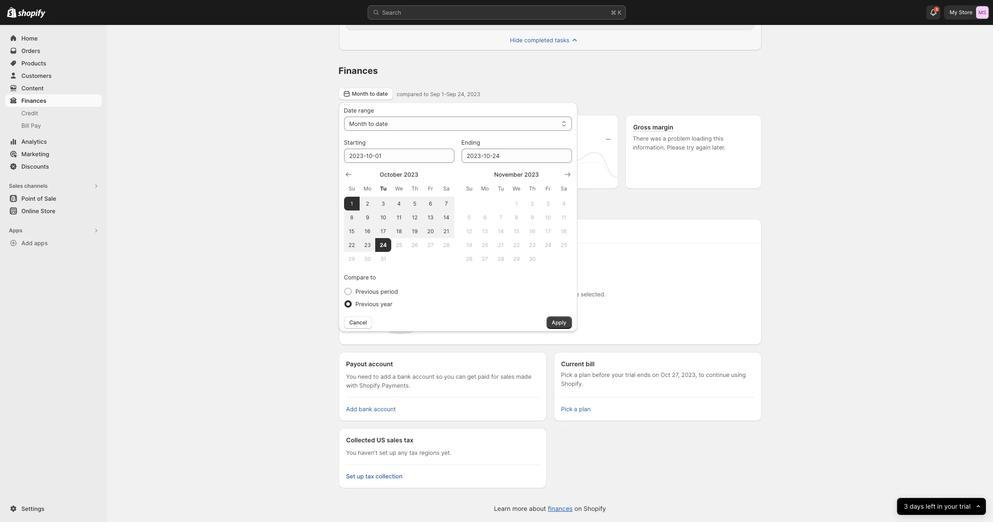 Task type: describe. For each thing, give the bounding box(es) containing it.
2 23 from the left
[[529, 242, 536, 248]]

year
[[380, 300, 392, 308]]

2 29 button from the left
[[509, 252, 524, 266]]

content link
[[5, 82, 101, 94]]

0 vertical spatial finances
[[339, 65, 378, 76]]

you for payout account
[[346, 373, 356, 380]]

payout
[[346, 360, 367, 368]]

any
[[398, 449, 408, 456]]

2 30 button from the left
[[524, 252, 540, 266]]

add apps
[[21, 239, 48, 247]]

finances
[[548, 505, 573, 512]]

1 11 button from the left
[[391, 211, 407, 224]]

24,
[[458, 91, 466, 97]]

1 horizontal spatial 7 button
[[493, 211, 509, 224]]

1 17 button from the left
[[375, 224, 391, 238]]

monday element for november
[[477, 181, 493, 197]]

november
[[494, 171, 523, 178]]

26 for the rightmost the 26 button
[[466, 255, 473, 262]]

before
[[592, 371, 610, 378]]

shopify.
[[561, 380, 583, 387]]

1 vertical spatial $0.00
[[387, 289, 413, 300]]

3 button for october 2023
[[375, 197, 391, 211]]

31 button
[[375, 252, 391, 266]]

apps
[[34, 239, 48, 247]]

oct
[[661, 371, 670, 378]]

were
[[481, 291, 494, 298]]

0 horizontal spatial 28 button
[[438, 238, 454, 252]]

4 for october 2023
[[397, 200, 401, 207]]

11 for 2nd 11 button from the left
[[561, 214, 566, 221]]

previous period
[[355, 288, 398, 295]]

hide completed tasks
[[510, 36, 569, 44]]

0 horizontal spatial 27 button
[[423, 238, 438, 252]]

0 vertical spatial sales
[[504, 291, 518, 298]]

selected.
[[581, 291, 606, 298]]

2 8 from the left
[[515, 214, 518, 221]]

saturday element for november 2023
[[556, 181, 572, 197]]

gross margin button
[[631, 122, 675, 132]]

1 horizontal spatial shopify image
[[18, 9, 46, 18]]

current bill pick a plan before your trial ends on oct 27, 2023, to continue using shopify.
[[561, 360, 746, 387]]

2 16 button from the left
[[524, 224, 540, 238]]

20 for right 20 "button"
[[482, 242, 488, 248]]

current
[[561, 360, 584, 368]]

13 for the leftmost the 13 button
[[428, 214, 434, 221]]

apps button
[[5, 224, 101, 237]]

7 for right 7 button
[[499, 214, 502, 221]]

3 for november 2023
[[546, 200, 550, 207]]

apply button
[[546, 316, 572, 329]]

marketing link
[[5, 148, 101, 160]]

1 vertical spatial there
[[463, 291, 479, 298]]

2 for october 2023
[[366, 200, 369, 207]]

1 16 from the left
[[365, 228, 370, 235]]

monday element for october
[[360, 181, 375, 197]]

store for my store
[[959, 9, 973, 16]]

0 horizontal spatial 5 button
[[407, 197, 423, 211]]

⌘
[[611, 9, 616, 16]]

to inside month to date dropdown button
[[370, 90, 375, 97]]

no
[[496, 291, 503, 298]]

3 button for november 2023
[[540, 197, 556, 211]]

sales channels button
[[5, 180, 101, 192]]

1 horizontal spatial 2023
[[467, 91, 480, 97]]

0 horizontal spatial shopify image
[[7, 7, 17, 18]]

payout account
[[346, 360, 393, 368]]

1 10 button from the left
[[375, 211, 391, 224]]

29 for 2nd 29 "button" from right
[[348, 255, 355, 262]]

1 vertical spatial shopify
[[584, 505, 606, 512]]

2 10 button from the left
[[540, 211, 556, 224]]

finances link
[[5, 94, 101, 107]]

Starting text field
[[344, 149, 454, 163]]

later.
[[712, 144, 726, 151]]

0 horizontal spatial 20 button
[[423, 224, 438, 238]]

shopify inside you need to add a bank account so you can get paid for sales made with shopify payments.
[[359, 382, 380, 389]]

sales
[[9, 182, 23, 189]]

date range
[[344, 107, 374, 114]]

1 horizontal spatial 5 button
[[461, 211, 477, 224]]

grid containing october
[[344, 170, 454, 266]]

this
[[713, 135, 723, 142]]

apply
[[552, 319, 566, 326]]

yet.
[[441, 449, 451, 456]]

1 horizontal spatial 19 button
[[461, 238, 477, 252]]

12 for the rightmost 12 button
[[466, 228, 472, 235]]

2 11 button from the left
[[556, 211, 572, 224]]

0 vertical spatial 14
[[443, 214, 449, 221]]

1 horizontal spatial 13 button
[[477, 224, 493, 238]]

mo for october
[[364, 185, 371, 192]]

0 horizontal spatial 19 button
[[407, 224, 423, 238]]

1 horizontal spatial 20 button
[[477, 238, 493, 252]]

on inside current bill pick a plan before your trial ends on oct 27, 2023, to continue using shopify.
[[652, 371, 659, 378]]

starting
[[344, 139, 366, 146]]

0 horizontal spatial 13 button
[[423, 211, 438, 224]]

sa for november 2023
[[561, 185, 567, 192]]

bank inside you need to add a bank account so you can get paid for sales made with shopify payments.
[[397, 373, 411, 380]]

1 horizontal spatial 28 button
[[493, 252, 509, 266]]

1 22 from the left
[[348, 242, 355, 248]]

collected us sales tax
[[346, 436, 413, 444]]

2 vertical spatial date
[[549, 291, 562, 298]]

2023,
[[681, 371, 697, 378]]

2 vertical spatial tax
[[365, 473, 374, 480]]

sunday element for november 2023
[[461, 181, 477, 197]]

2 vertical spatial finances
[[339, 203, 366, 211]]

1 button for october
[[344, 197, 360, 211]]

paid
[[478, 373, 490, 380]]

1 horizontal spatial 21 button
[[493, 238, 509, 252]]

period
[[380, 288, 398, 295]]

set
[[346, 473, 355, 480]]

sa for october 2023
[[443, 185, 450, 192]]

0 vertical spatial 28
[[443, 242, 450, 248]]

2 vertical spatial sales
[[387, 436, 402, 444]]

1 8 from the left
[[350, 214, 353, 221]]

7 for the leftmost 7 button
[[445, 200, 448, 207]]

regions
[[419, 449, 440, 456]]

27 for left 27 button
[[427, 242, 434, 248]]

1 for october 2023
[[350, 200, 353, 207]]

2 8 button from the left
[[509, 211, 524, 224]]

1 9 button from the left
[[360, 211, 375, 224]]

us
[[377, 436, 385, 444]]

sale
[[44, 195, 56, 202]]

tasks
[[555, 36, 569, 44]]

1 25 button from the left
[[391, 238, 407, 252]]

bill pay
[[21, 122, 41, 129]]

saturday element for october 2023
[[438, 181, 454, 197]]

hide completed tasks button
[[340, 34, 749, 46]]

discounts
[[21, 163, 49, 170]]

month to date inside dropdown button
[[352, 90, 388, 97]]

1 vertical spatial 14
[[498, 228, 504, 235]]

channels
[[24, 182, 48, 189]]

add for add your first product
[[378, 9, 390, 17]]

2 for november 2023
[[531, 200, 534, 207]]

grid containing november
[[461, 170, 572, 266]]

add your first product
[[378, 9, 444, 17]]

1-
[[441, 91, 446, 97]]

1 vertical spatial bank
[[359, 405, 372, 413]]

there were no sales during the date range selected.
[[463, 291, 606, 298]]

2 button for november 2023
[[524, 197, 540, 211]]

information.
[[633, 144, 665, 151]]

2 30 from the left
[[529, 255, 536, 262]]

1 horizontal spatial range
[[563, 291, 579, 298]]

account inside you need to add a bank account so you can get paid for sales made with shopify payments.
[[412, 373, 434, 380]]

2 25 button from the left
[[556, 238, 572, 252]]

orders
[[21, 47, 40, 54]]

you
[[444, 373, 454, 380]]

mo for november
[[481, 185, 489, 192]]

1 15 button from the left
[[344, 224, 360, 238]]

add bank account
[[346, 405, 396, 413]]

completed
[[524, 36, 553, 44]]

12 for the left 12 button
[[412, 214, 418, 221]]

problem
[[668, 135, 690, 142]]

ends
[[637, 371, 651, 378]]

analytics link
[[5, 135, 101, 148]]

apps
[[9, 227, 22, 234]]

friday element for october 2023
[[423, 181, 438, 197]]

thursday element for november 2023
[[524, 181, 540, 197]]

17 for 2nd 17 button
[[545, 228, 551, 235]]

of
[[37, 195, 43, 202]]

you haven't set up any tax regions yet.
[[346, 449, 451, 456]]

1 horizontal spatial up
[[389, 449, 396, 456]]

for
[[491, 373, 499, 380]]

5 for leftmost 5 button
[[413, 200, 416, 207]]

to inside current bill pick a plan before your trial ends on oct 27, 2023, to continue using shopify.
[[699, 371, 704, 378]]

2 button for october 2023
[[360, 197, 375, 211]]

bill
[[21, 122, 29, 129]]

1 vertical spatial 28
[[498, 255, 504, 262]]

your inside current bill pick a plan before your trial ends on oct 27, 2023, to continue using shopify.
[[612, 371, 624, 378]]

0 vertical spatial account
[[368, 360, 393, 368]]

0 horizontal spatial 6 button
[[423, 197, 438, 211]]

1 horizontal spatial 14 button
[[493, 224, 509, 238]]

online store
[[21, 207, 55, 215]]

2 10 from the left
[[545, 214, 551, 221]]

ending
[[461, 139, 480, 146]]

previous for previous period
[[355, 288, 379, 295]]

more
[[512, 505, 527, 512]]

26 for leftmost the 26 button
[[412, 242, 418, 248]]

⌘ k
[[611, 9, 622, 16]]

my store
[[950, 9, 973, 16]]

to inside you need to add a bank account so you can get paid for sales made with shopify payments.
[[373, 373, 379, 380]]

collection
[[376, 473, 402, 480]]

products link
[[5, 57, 101, 69]]

1 sep from the left
[[430, 91, 440, 97]]

2 24 button from the left
[[540, 238, 556, 252]]

about
[[529, 505, 546, 512]]

using
[[731, 371, 746, 378]]

set
[[379, 449, 388, 456]]

2 pick from the top
[[561, 405, 572, 413]]

we for october
[[395, 185, 403, 192]]

thursday element for october 2023
[[407, 181, 423, 197]]

15 for 1st 15 button from the right
[[514, 228, 519, 235]]

month inside dropdown button
[[352, 90, 368, 97]]

my store image
[[976, 6, 989, 19]]

1 horizontal spatial 12 button
[[461, 224, 477, 238]]

1 25 from the left
[[396, 242, 402, 248]]

2 15 button from the left
[[509, 224, 524, 238]]

k
[[618, 9, 622, 16]]

1 horizontal spatial 26 button
[[461, 252, 477, 266]]

Ending text field
[[461, 149, 572, 163]]

4 button for november 2023
[[556, 197, 572, 211]]

0 horizontal spatial 12 button
[[407, 211, 423, 224]]

wednesday element for november
[[509, 181, 524, 197]]

0 vertical spatial tax
[[404, 436, 413, 444]]

$0.00 link
[[338, 115, 475, 189]]

1 button
[[926, 5, 941, 20]]

point of sale link
[[5, 192, 101, 205]]

1 vertical spatial date
[[376, 120, 388, 127]]

days
[[910, 502, 924, 510]]

a down shopify.
[[574, 405, 577, 413]]

tuesday element for october 2023
[[375, 181, 391, 197]]

november 2023
[[494, 171, 539, 178]]



Task type: locate. For each thing, give the bounding box(es) containing it.
2023 right october
[[404, 171, 418, 178]]

1 horizontal spatial 26
[[466, 255, 473, 262]]

13
[[428, 214, 434, 221], [482, 228, 488, 235]]

2 plan from the top
[[579, 405, 591, 413]]

0 vertical spatial range
[[358, 107, 374, 114]]

learn more about finances on shopify
[[494, 505, 606, 512]]

to up 'previous period'
[[370, 274, 376, 281]]

29
[[348, 255, 355, 262], [513, 255, 520, 262]]

0 vertical spatial shopify
[[359, 382, 380, 389]]

1 horizontal spatial $0.00
[[387, 289, 413, 300]]

8 button left breakdown at the left top
[[344, 211, 360, 224]]

18 button
[[391, 224, 407, 238], [556, 224, 572, 238]]

tax
[[404, 436, 413, 444], [409, 449, 418, 456], [365, 473, 374, 480]]

19
[[412, 228, 418, 235], [466, 242, 472, 248]]

thursday element down october 2023
[[407, 181, 423, 197]]

sa
[[443, 185, 450, 192], [561, 185, 567, 192]]

6 for 6 button to the right
[[483, 214, 487, 221]]

th down october 2023
[[412, 185, 418, 192]]

trial left ends
[[625, 371, 636, 378]]

1 horizontal spatial 6 button
[[477, 211, 493, 224]]

su for november
[[466, 185, 472, 192]]

2 previous from the top
[[355, 300, 379, 308]]

shopify image
[[7, 7, 17, 18], [18, 9, 46, 18]]

8 down november 2023
[[515, 214, 518, 221]]

19 for right 19 'button'
[[466, 242, 472, 248]]

29 button
[[344, 252, 360, 266], [509, 252, 524, 266]]

2 2 from the left
[[531, 200, 534, 207]]

we down november 2023
[[513, 185, 520, 192]]

no change image
[[462, 136, 467, 143]]

month to date down date range
[[349, 120, 388, 127]]

your
[[392, 9, 405, 17], [612, 371, 624, 378], [944, 502, 958, 510]]

2 vertical spatial add
[[346, 405, 357, 413]]

2 15 from the left
[[514, 228, 519, 235]]

19 for 19 'button' to the left
[[412, 228, 418, 235]]

store inside button
[[41, 207, 55, 215]]

2 su from the left
[[466, 185, 472, 192]]

2 th from the left
[[529, 185, 536, 192]]

1 29 from the left
[[348, 255, 355, 262]]

0 horizontal spatial 16 button
[[360, 224, 375, 238]]

2 sunday element from the left
[[461, 181, 477, 197]]

2023 for november 2023
[[524, 171, 539, 178]]

a up shopify.
[[574, 371, 577, 378]]

gross margin there was a problem loading this information. please try again later.
[[633, 123, 726, 151]]

1 vertical spatial previous
[[355, 300, 379, 308]]

trial right in
[[959, 502, 971, 510]]

date inside month to date dropdown button
[[376, 90, 388, 97]]

up
[[389, 449, 396, 456], [357, 473, 364, 480]]

4 button
[[391, 197, 407, 211], [556, 197, 572, 211]]

1 horizontal spatial 30 button
[[524, 252, 540, 266]]

2 18 button from the left
[[556, 224, 572, 238]]

date
[[344, 107, 357, 114]]

2023 for october 2023
[[404, 171, 418, 178]]

1 17 from the left
[[380, 228, 386, 235]]

su for october
[[348, 185, 355, 192]]

1 10 from the left
[[380, 214, 386, 221]]

plan inside current bill pick a plan before your trial ends on oct 27, 2023, to continue using shopify.
[[579, 371, 591, 378]]

0 horizontal spatial 17
[[380, 228, 386, 235]]

compared to sep 1-sep 24, 2023
[[397, 91, 480, 97]]

3
[[382, 200, 385, 207], [546, 200, 550, 207], [904, 502, 908, 510]]

0 horizontal spatial th
[[412, 185, 418, 192]]

13 for rightmost the 13 button
[[482, 228, 488, 235]]

range right date
[[358, 107, 374, 114]]

pick inside current bill pick a plan before your trial ends on oct 27, 2023, to continue using shopify.
[[561, 371, 572, 378]]

0 vertical spatial up
[[389, 449, 396, 456]]

0 horizontal spatial 6
[[429, 200, 432, 207]]

previous for previous year
[[355, 300, 379, 308]]

1 th from the left
[[412, 185, 418, 192]]

sales right for
[[500, 373, 514, 380]]

sales channels
[[9, 182, 48, 189]]

1 button for november
[[509, 197, 524, 211]]

1 23 from the left
[[364, 242, 371, 248]]

1 15 from the left
[[349, 228, 355, 235]]

18 for 2nd 18 button from right
[[396, 228, 402, 235]]

finances left breakdown at the left top
[[339, 203, 366, 211]]

1 vertical spatial plan
[[579, 405, 591, 413]]

1 we from the left
[[395, 185, 403, 192]]

a right add
[[392, 373, 396, 380]]

0 horizontal spatial 14 button
[[438, 211, 454, 224]]

3 button
[[375, 197, 391, 211], [540, 197, 556, 211]]

6 for left 6 button
[[429, 200, 432, 207]]

1 horizontal spatial 4 button
[[556, 197, 572, 211]]

plan down shopify.
[[579, 405, 591, 413]]

on left oct
[[652, 371, 659, 378]]

3 days left in your trial
[[904, 502, 971, 510]]

margin
[[652, 123, 673, 131]]

1 horizontal spatial 24
[[545, 242, 551, 248]]

$0.00
[[346, 134, 372, 145], [387, 289, 413, 300]]

1 horizontal spatial 23
[[529, 242, 536, 248]]

date right the
[[549, 291, 562, 298]]

24 for 2nd 24 button from the right
[[380, 242, 387, 248]]

1 horizontal spatial 16 button
[[524, 224, 540, 238]]

0 horizontal spatial sa
[[443, 185, 450, 192]]

sep
[[430, 91, 440, 97], [446, 91, 456, 97]]

29 button up during on the right
[[509, 252, 524, 266]]

2 4 from the left
[[562, 200, 566, 207]]

th for november 2023
[[529, 185, 536, 192]]

point
[[21, 195, 36, 202]]

1 horizontal spatial shopify
[[584, 505, 606, 512]]

2 29 from the left
[[513, 255, 520, 262]]

3 for october 2023
[[382, 200, 385, 207]]

previous down 'previous period'
[[355, 300, 379, 308]]

we down october 2023
[[395, 185, 403, 192]]

tax right any
[[409, 449, 418, 456]]

1 1 button from the left
[[344, 197, 360, 211]]

20 for 20 "button" to the left
[[427, 228, 434, 235]]

1 horizontal spatial 27 button
[[477, 252, 493, 266]]

1 vertical spatial 27
[[482, 255, 488, 262]]

2 button
[[360, 197, 375, 211], [524, 197, 540, 211]]

1 sunday element from the left
[[344, 181, 360, 197]]

online store link
[[5, 205, 101, 217]]

date down month to date dropdown button
[[376, 120, 388, 127]]

finances down content
[[21, 97, 46, 104]]

2 you from the top
[[346, 449, 356, 456]]

$0.00 down date range
[[346, 134, 372, 145]]

8 button
[[344, 211, 360, 224], [509, 211, 524, 224]]

1 24 button from the left
[[375, 238, 391, 252]]

11 for second 11 button from right
[[397, 214, 402, 221]]

range
[[358, 107, 374, 114], [563, 291, 579, 298]]

2 vertical spatial account
[[374, 405, 396, 413]]

0 horizontal spatial 8 button
[[344, 211, 360, 224]]

previous
[[355, 288, 379, 295], [355, 300, 379, 308]]

1 23 button from the left
[[360, 238, 375, 252]]

1 horizontal spatial 28
[[498, 255, 504, 262]]

marketing
[[21, 150, 49, 158]]

2 17 from the left
[[545, 228, 551, 235]]

shopify right finances
[[584, 505, 606, 512]]

plan down bill
[[579, 371, 591, 378]]

2 9 from the left
[[531, 214, 534, 221]]

2 3 button from the left
[[540, 197, 556, 211]]

0 horizontal spatial 4 button
[[391, 197, 407, 211]]

you need to add a bank account so you can get paid for sales made with shopify payments.
[[346, 373, 531, 389]]

1 left my
[[936, 7, 938, 12]]

9
[[366, 214, 369, 221], [531, 214, 534, 221]]

0 horizontal spatial 11 button
[[391, 211, 407, 224]]

2 18 from the left
[[561, 228, 567, 235]]

0 vertical spatial month
[[352, 90, 368, 97]]

grid
[[344, 170, 454, 266], [461, 170, 572, 266]]

add
[[380, 373, 391, 380]]

orders link
[[5, 45, 101, 57]]

october
[[380, 171, 402, 178]]

1 4 from the left
[[397, 200, 401, 207]]

0 horizontal spatial 29 button
[[344, 252, 360, 266]]

shopify down need
[[359, 382, 380, 389]]

21 for the left 21 button
[[443, 228, 449, 235]]

1 horizontal spatial 18
[[561, 228, 567, 235]]

to left add
[[373, 373, 379, 380]]

to
[[370, 90, 375, 97], [424, 91, 429, 97], [368, 120, 374, 127], [370, 274, 376, 281], [699, 371, 704, 378], [373, 373, 379, 380]]

3 inside 3 days left in your trial dropdown button
[[904, 502, 908, 510]]

1 16 button from the left
[[360, 224, 375, 238]]

1 pick from the top
[[561, 371, 572, 378]]

1 horizontal spatial on
[[652, 371, 659, 378]]

1 horizontal spatial store
[[959, 9, 973, 16]]

set up tax collection link
[[346, 473, 402, 480]]

settings
[[21, 505, 44, 512]]

1 you from the top
[[346, 373, 356, 380]]

content
[[21, 85, 44, 92]]

finances breakdown
[[339, 203, 401, 211]]

1 horizontal spatial 1
[[515, 200, 518, 207]]

1 horizontal spatial grid
[[461, 170, 572, 266]]

sales right 'no'
[[504, 291, 518, 298]]

1 3 button from the left
[[375, 197, 391, 211]]

1 friday element from the left
[[423, 181, 438, 197]]

2 horizontal spatial your
[[944, 502, 958, 510]]

range left selected.
[[563, 291, 579, 298]]

1 vertical spatial 21
[[498, 242, 504, 248]]

2 11 from the left
[[561, 214, 566, 221]]

you inside you need to add a bank account so you can get paid for sales made with shopify payments.
[[346, 373, 356, 380]]

0 horizontal spatial monday element
[[360, 181, 375, 197]]

date left compared in the top left of the page
[[376, 90, 388, 97]]

store for online store
[[41, 207, 55, 215]]

2 vertical spatial your
[[944, 502, 958, 510]]

24 for first 24 button from the right
[[545, 242, 551, 248]]

0 horizontal spatial your
[[392, 9, 405, 17]]

thursday element down november 2023
[[524, 181, 540, 197]]

haven't
[[358, 449, 378, 456]]

2 23 button from the left
[[524, 238, 540, 252]]

on right finances link
[[574, 505, 582, 512]]

0 horizontal spatial 18 button
[[391, 224, 407, 238]]

sales inside you need to add a bank account so you can get paid for sales made with shopify payments.
[[500, 373, 514, 380]]

1 button down november 2023
[[509, 197, 524, 211]]

8
[[350, 214, 353, 221], [515, 214, 518, 221]]

wednesday element for october
[[391, 181, 407, 197]]

previous up previous year
[[355, 288, 379, 295]]

1 horizontal spatial friday element
[[540, 181, 556, 197]]

18 for 2nd 18 button from left
[[561, 228, 567, 235]]

0 horizontal spatial 15 button
[[344, 224, 360, 238]]

settings link
[[5, 503, 101, 515]]

8 button down november 2023
[[509, 211, 524, 224]]

account down payments.
[[374, 405, 396, 413]]

october 2023
[[380, 171, 418, 178]]

loading
[[692, 135, 712, 142]]

1 vertical spatial pick
[[561, 405, 572, 413]]

a inside you need to add a bank account so you can get paid for sales made with shopify payments.
[[392, 373, 396, 380]]

sunday element
[[344, 181, 360, 197], [461, 181, 477, 197]]

1 saturday element from the left
[[438, 181, 454, 197]]

2 17 button from the left
[[540, 224, 556, 238]]

2 sa from the left
[[561, 185, 567, 192]]

trial inside dropdown button
[[959, 502, 971, 510]]

2 tuesday element from the left
[[493, 181, 509, 197]]

thursday element
[[407, 181, 423, 197], [524, 181, 540, 197]]

0 vertical spatial 27
[[427, 242, 434, 248]]

1 horizontal spatial 15 button
[[509, 224, 524, 238]]

set up tax collection
[[346, 473, 402, 480]]

0 horizontal spatial friday element
[[423, 181, 438, 197]]

2 friday element from the left
[[540, 181, 556, 197]]

friday element for november 2023
[[540, 181, 556, 197]]

online store button
[[0, 205, 107, 217]]

1 vertical spatial your
[[612, 371, 624, 378]]

2 wednesday element from the left
[[509, 181, 524, 197]]

2 mo from the left
[[481, 185, 489, 192]]

1 tuesday element from the left
[[375, 181, 391, 197]]

1 horizontal spatial 11
[[561, 214, 566, 221]]

store down sale
[[41, 207, 55, 215]]

30 button left 31 at left
[[360, 252, 375, 266]]

29 for second 29 "button" from the left
[[513, 255, 520, 262]]

27 for right 27 button
[[482, 255, 488, 262]]

product
[[421, 9, 444, 17]]

0 horizontal spatial store
[[41, 207, 55, 215]]

29 up there were no sales during the date range selected.
[[513, 255, 520, 262]]

0 vertical spatial 21
[[443, 228, 449, 235]]

2 fr from the left
[[546, 185, 551, 192]]

0 horizontal spatial shopify
[[359, 382, 380, 389]]

2023 right november
[[524, 171, 539, 178]]

1 horizontal spatial sunday element
[[461, 181, 477, 197]]

discounts link
[[5, 160, 101, 173]]

fr for november 2023
[[546, 185, 551, 192]]

1 thursday element from the left
[[407, 181, 423, 197]]

1 button left breakdown at the left top
[[344, 197, 360, 211]]

0 horizontal spatial saturday element
[[438, 181, 454, 197]]

sep left "24,"
[[446, 91, 456, 97]]

1 30 button from the left
[[360, 252, 375, 266]]

14 button
[[438, 211, 454, 224], [493, 224, 509, 238]]

to up date range
[[370, 90, 375, 97]]

$0.00 up year
[[387, 289, 413, 300]]

1 horizontal spatial 29
[[513, 255, 520, 262]]

0 horizontal spatial range
[[358, 107, 374, 114]]

tu for october
[[380, 185, 387, 192]]

a inside current bill pick a plan before your trial ends on oct 27, 2023, to continue using shopify.
[[574, 371, 577, 378]]

0 horizontal spatial 17 button
[[375, 224, 391, 238]]

previous year
[[355, 300, 392, 308]]

home
[[21, 35, 38, 42]]

sales up you haven't set up any tax regions yet.
[[387, 436, 402, 444]]

1 30 from the left
[[364, 255, 371, 262]]

2 22 from the left
[[513, 242, 520, 248]]

mo
[[364, 185, 371, 192], [481, 185, 489, 192]]

1 18 from the left
[[396, 228, 402, 235]]

tuesday element down november
[[493, 181, 509, 197]]

pick up shopify.
[[561, 371, 572, 378]]

2 2 button from the left
[[524, 197, 540, 211]]

tuesday element
[[375, 181, 391, 197], [493, 181, 509, 197]]

3 days left in your trial button
[[897, 498, 986, 515]]

10
[[380, 214, 386, 221], [545, 214, 551, 221]]

0 horizontal spatial 7 button
[[438, 197, 454, 211]]

2 25 from the left
[[561, 242, 567, 248]]

1 horizontal spatial 13
[[482, 228, 488, 235]]

payments.
[[382, 382, 410, 389]]

1 vertical spatial month
[[349, 120, 367, 127]]

add for add bank account
[[346, 405, 357, 413]]

we for november
[[513, 185, 520, 192]]

1 tu from the left
[[380, 185, 387, 192]]

sep left 1-
[[430, 91, 440, 97]]

add left first
[[378, 9, 390, 17]]

to right compared in the top left of the page
[[424, 91, 429, 97]]

1 18 button from the left
[[391, 224, 407, 238]]

1 su from the left
[[348, 185, 355, 192]]

a right was
[[663, 135, 666, 142]]

account up add
[[368, 360, 393, 368]]

1 vertical spatial you
[[346, 449, 356, 456]]

pick down shopify.
[[561, 405, 572, 413]]

the
[[539, 291, 548, 298]]

2023
[[467, 91, 480, 97], [404, 171, 418, 178], [524, 171, 539, 178]]

15 for 2nd 15 button from the right
[[349, 228, 355, 235]]

there inside 'gross margin there was a problem loading this information. please try again later.'
[[633, 135, 649, 142]]

1 left breakdown at the left top
[[350, 200, 353, 207]]

wednesday element down november 2023
[[509, 181, 524, 197]]

1 vertical spatial 20
[[482, 242, 488, 248]]

tu down november
[[498, 185, 504, 192]]

1 horizontal spatial thursday element
[[524, 181, 540, 197]]

tuesday element for november 2023
[[493, 181, 509, 197]]

1 horizontal spatial 4
[[562, 200, 566, 207]]

1 previous from the top
[[355, 288, 379, 295]]

to right the 2023,
[[699, 371, 704, 378]]

1 fr from the left
[[428, 185, 433, 192]]

0 vertical spatial 7
[[445, 200, 448, 207]]

2 9 button from the left
[[524, 211, 540, 224]]

1 4 button from the left
[[391, 197, 407, 211]]

1 inside 1 dropdown button
[[936, 7, 938, 12]]

2 16 from the left
[[529, 228, 535, 235]]

1 horizontal spatial 9 button
[[524, 211, 540, 224]]

31
[[380, 255, 386, 262]]

27,
[[672, 371, 680, 378]]

there left were
[[463, 291, 479, 298]]

tu down october
[[380, 185, 387, 192]]

0 vertical spatial pick
[[561, 371, 572, 378]]

fr for october 2023
[[428, 185, 433, 192]]

no change image
[[606, 136, 610, 143]]

1 for november 2023
[[515, 200, 518, 207]]

1 mo from the left
[[364, 185, 371, 192]]

to down date range
[[368, 120, 374, 127]]

th for october 2023
[[412, 185, 418, 192]]

wednesday element down october 2023
[[391, 181, 407, 197]]

0 vertical spatial 19
[[412, 228, 418, 235]]

during
[[520, 291, 537, 298]]

add left apps
[[21, 239, 33, 247]]

add for add apps
[[21, 239, 33, 247]]

17
[[380, 228, 386, 235], [545, 228, 551, 235]]

you
[[346, 373, 356, 380], [346, 449, 356, 456]]

0 horizontal spatial 15
[[349, 228, 355, 235]]

1 9 from the left
[[366, 214, 369, 221]]

finances inside finances link
[[21, 97, 46, 104]]

please
[[667, 144, 685, 151]]

sunday element for october 2023
[[344, 181, 360, 197]]

4 button for october 2023
[[391, 197, 407, 211]]

0 vertical spatial 12
[[412, 214, 418, 221]]

0 horizontal spatial 21 button
[[438, 224, 454, 238]]

0 vertical spatial $0.00
[[346, 134, 372, 145]]

2 tu from the left
[[498, 185, 504, 192]]

monday element
[[360, 181, 375, 197], [477, 181, 493, 197]]

tax up any
[[404, 436, 413, 444]]

add inside 'button'
[[21, 239, 33, 247]]

2 22 button from the left
[[509, 238, 524, 252]]

a inside 'gross margin there was a problem loading this information. please try again later.'
[[663, 135, 666, 142]]

1 horizontal spatial 6
[[483, 214, 487, 221]]

1 2 from the left
[[366, 200, 369, 207]]

2 saturday element from the left
[[556, 181, 572, 197]]

bank up the 'collected'
[[359, 405, 372, 413]]

you up with
[[346, 373, 356, 380]]

30 button up there were no sales during the date range selected.
[[524, 252, 540, 266]]

1 22 button from the left
[[344, 238, 360, 252]]

1 2 button from the left
[[360, 197, 375, 211]]

0 vertical spatial store
[[959, 9, 973, 16]]

2 horizontal spatial 3
[[904, 502, 908, 510]]

0 vertical spatial bank
[[397, 373, 411, 380]]

1 24 from the left
[[380, 242, 387, 248]]

1 horizontal spatial we
[[513, 185, 520, 192]]

th down november 2023
[[529, 185, 536, 192]]

1 8 button from the left
[[344, 211, 360, 224]]

5 button
[[407, 197, 423, 211], [461, 211, 477, 224]]

0 horizontal spatial on
[[574, 505, 582, 512]]

29 button up compare
[[344, 252, 360, 266]]

your right before
[[612, 371, 624, 378]]

there down gross
[[633, 135, 649, 142]]

1 horizontal spatial 21
[[498, 242, 504, 248]]

1 horizontal spatial 30
[[529, 255, 536, 262]]

you down the 'collected'
[[346, 449, 356, 456]]

tu
[[380, 185, 387, 192], [498, 185, 504, 192]]

1 wednesday element from the left
[[391, 181, 407, 197]]

your left first
[[392, 9, 405, 17]]

1 horizontal spatial 3 button
[[540, 197, 556, 211]]

store right my
[[959, 9, 973, 16]]

2 24 from the left
[[545, 242, 551, 248]]

you for collected us sales tax
[[346, 449, 356, 456]]

breakdown
[[367, 203, 401, 211]]

account left the so
[[412, 373, 434, 380]]

30 left 31 at left
[[364, 255, 371, 262]]

bill
[[586, 360, 595, 368]]

bank up payments.
[[397, 373, 411, 380]]

2 4 button from the left
[[556, 197, 572, 211]]

month down date range
[[349, 120, 367, 127]]

1 vertical spatial month to date
[[349, 120, 388, 127]]

2 we from the left
[[513, 185, 520, 192]]

hide
[[510, 36, 523, 44]]

fr
[[428, 185, 433, 192], [546, 185, 551, 192]]

store
[[959, 9, 973, 16], [41, 207, 55, 215]]

1 monday element from the left
[[360, 181, 375, 197]]

0 vertical spatial 6
[[429, 200, 432, 207]]

4 for november 2023
[[562, 200, 566, 207]]

17 for 1st 17 button from left
[[380, 228, 386, 235]]

1 horizontal spatial wednesday element
[[509, 181, 524, 197]]

6
[[429, 200, 432, 207], [483, 214, 487, 221]]

0 horizontal spatial up
[[357, 473, 364, 480]]

my
[[950, 9, 957, 16]]

tax right set
[[365, 473, 374, 480]]

28
[[443, 242, 450, 248], [498, 255, 504, 262]]

can
[[456, 373, 466, 380]]

12
[[412, 214, 418, 221], [466, 228, 472, 235]]

2023 right "24,"
[[467, 91, 480, 97]]

your right in
[[944, 502, 958, 510]]

1 sa from the left
[[443, 185, 450, 192]]

1 down november 2023
[[515, 200, 518, 207]]

0 horizontal spatial thursday element
[[407, 181, 423, 197]]

1 29 button from the left
[[344, 252, 360, 266]]

8 down finances breakdown
[[350, 214, 353, 221]]

0 horizontal spatial 30
[[364, 255, 371, 262]]

1 horizontal spatial 2 button
[[524, 197, 540, 211]]

1 horizontal spatial 27
[[482, 255, 488, 262]]

gross
[[633, 123, 651, 131]]

collected
[[346, 436, 375, 444]]

5 for 5 button to the right
[[468, 214, 471, 221]]

tu for november
[[498, 185, 504, 192]]

your inside dropdown button
[[944, 502, 958, 510]]

1 grid from the left
[[344, 170, 454, 266]]

0 horizontal spatial 26 button
[[407, 238, 423, 252]]

in
[[937, 502, 943, 510]]

wednesday element
[[391, 181, 407, 197], [509, 181, 524, 197]]

21 for rightmost 21 button
[[498, 242, 504, 248]]

pick a plan link
[[561, 405, 591, 413]]

1 plan from the top
[[579, 371, 591, 378]]

1 vertical spatial up
[[357, 473, 364, 480]]

month up date range
[[352, 90, 368, 97]]

online
[[21, 207, 39, 215]]

30 up there were no sales during the date range selected.
[[529, 255, 536, 262]]

saturday element
[[438, 181, 454, 197], [556, 181, 572, 197]]

add down with
[[346, 405, 357, 413]]

2 sep from the left
[[446, 91, 456, 97]]

tuesday element down october
[[375, 181, 391, 197]]

29 up compare
[[348, 255, 355, 262]]

finances up month to date dropdown button
[[339, 65, 378, 76]]

trial inside current bill pick a plan before your trial ends on oct 27, 2023, to continue using shopify.
[[625, 371, 636, 378]]

friday element
[[423, 181, 438, 197], [540, 181, 556, 197]]

1 horizontal spatial 9
[[531, 214, 534, 221]]

1 horizontal spatial 20
[[482, 242, 488, 248]]

month to date up date range
[[352, 90, 388, 97]]

1 vertical spatial tax
[[409, 449, 418, 456]]



Task type: vqa. For each thing, say whether or not it's contained in the screenshot.
plan inside Current bill Pick a plan before your trial ends on Oct 27, 2023, to continue using Shopify.
yes



